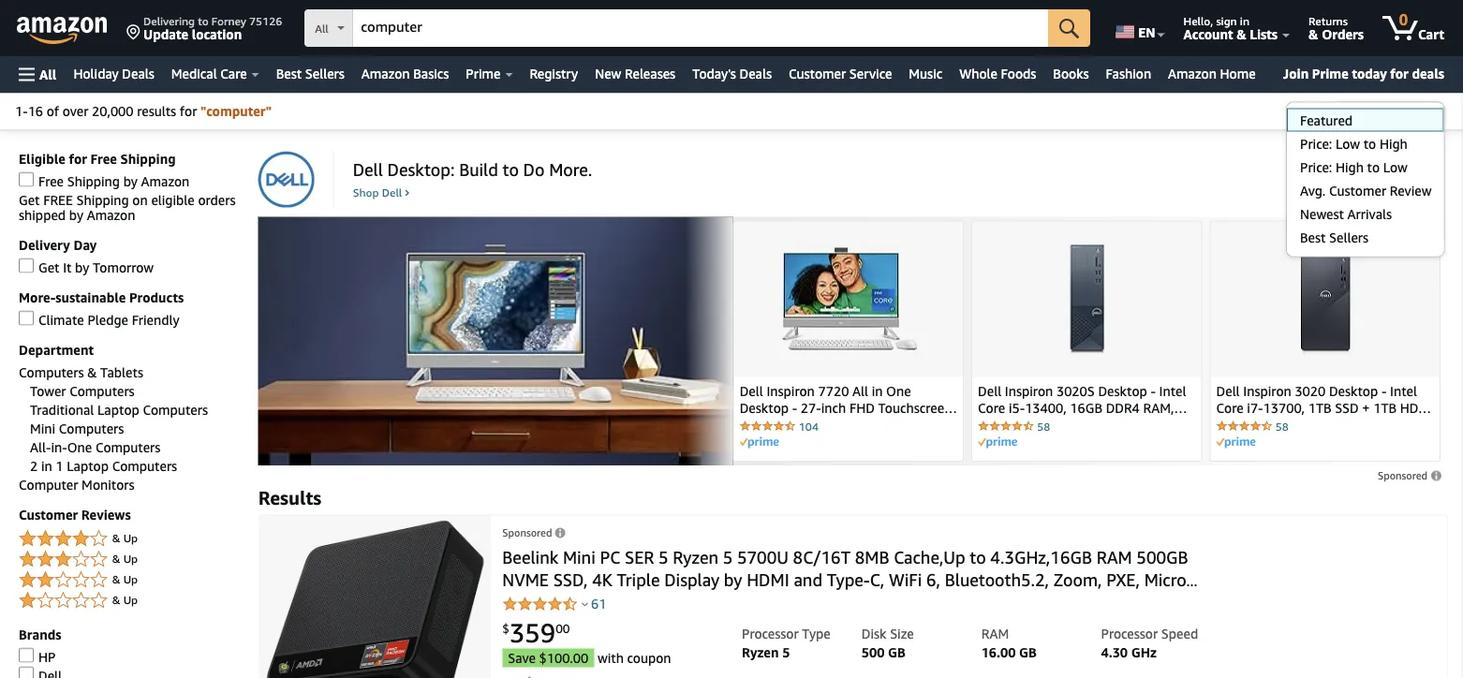 Task type: locate. For each thing, give the bounding box(es) containing it.
all
[[315, 22, 329, 35], [39, 67, 57, 82], [852, 383, 868, 399]]

1 horizontal spatial core
[[1216, 400, 1244, 416]]

intel up ram,…
[[1159, 383, 1186, 399]]

- for ram,…
[[1151, 383, 1156, 399]]

1 horizontal spatial prime
[[1312, 66, 1349, 81]]

featured link
[[1287, 108, 1444, 132]]

0 horizontal spatial customer
[[19, 507, 78, 522]]

& up down 3 stars & up element
[[112, 573, 138, 586]]

core left i7-
[[1216, 400, 1244, 416]]

processor inside processor type ryzen 5
[[742, 626, 799, 641]]

16gb
[[1070, 400, 1103, 416]]

2 stars & up element
[[19, 569, 240, 592]]

00
[[556, 622, 570, 636]]

& left orders on the right top of the page
[[1309, 26, 1318, 42]]

best right care
[[276, 66, 302, 81]]

0 horizontal spatial featured
[[1300, 112, 1353, 128]]

2 deals from the left
[[740, 66, 772, 81]]

$100.00
[[539, 650, 589, 665]]

for left deals
[[1390, 66, 1409, 81]]

27-
[[801, 400, 821, 416]]

& inside department computers & tablets tower computers traditional laptop computers mini computers all-in-one computers 2 in 1 laptop computers computer monitors
[[87, 364, 97, 380]]

zoom,
[[1054, 569, 1102, 589]]

mini
[[30, 421, 55, 436], [563, 547, 596, 567]]

0 vertical spatial sellers
[[305, 66, 345, 81]]

more-sustainable products
[[19, 289, 184, 305]]

sellers down newest arrivals link on the top right of the page
[[1329, 229, 1369, 245]]

1 vertical spatial ram
[[981, 626, 1009, 641]]

inspiron up 27- at the bottom of the page
[[767, 383, 815, 399]]

products
[[129, 289, 184, 305]]

dell left 3020s
[[978, 383, 1002, 399]]

1 & up from the top
[[112, 532, 138, 545]]

for inside join prime today for deals link
[[1390, 66, 1409, 81]]

checkbox image inside hp link
[[19, 648, 34, 663]]

all up of
[[39, 67, 57, 82]]

to left forney
[[198, 14, 209, 27]]

ram up 16.00
[[981, 626, 1009, 641]]

cart
[[1418, 26, 1444, 42]]

computers
[[19, 364, 84, 380], [69, 383, 135, 399], [143, 402, 208, 417], [59, 421, 124, 436], [95, 439, 161, 455], [112, 458, 177, 473]]

2 checkbox image from the top
[[19, 310, 34, 325]]

& up up 3 stars & up element
[[112, 532, 138, 545]]

- for +
[[1382, 383, 1387, 399]]

1 horizontal spatial 1tb
[[1374, 400, 1397, 416]]

customer reviews element
[[19, 528, 240, 612]]

tablets
[[100, 364, 143, 380]]

dell inspiron 7720 all in one desktop - 27-inch fhd touchscree…
[[740, 383, 957, 416]]

triple
[[617, 569, 660, 589]]

mini up all-
[[30, 421, 55, 436]]

hello,
[[1184, 14, 1213, 27]]

list box
[[1286, 108, 1444, 249]]

computers up 2 in 1 laptop computers link
[[95, 439, 161, 455]]

amazon home link
[[1160, 61, 1264, 87]]

& up for 1 star & up element
[[112, 593, 138, 607]]

inspiron up i5- at the bottom right
[[1005, 383, 1053, 399]]

& up link down 3 stars & up element
[[19, 590, 240, 612]]

inspiron
[[767, 383, 815, 399], [1005, 383, 1053, 399], [1243, 383, 1292, 399]]

lists
[[1250, 26, 1278, 42]]

2 58 from the left
[[1276, 420, 1289, 433]]

& up tower computers link
[[87, 364, 97, 380]]

0 horizontal spatial sponsored button
[[502, 527, 565, 539]]

Search Amazon text field
[[353, 10, 1048, 46]]

1 horizontal spatial mini
[[563, 547, 596, 567]]

1 core from the left
[[978, 400, 1005, 416]]

all up "fhd"
[[852, 383, 868, 399]]

1 vertical spatial sponsored button
[[502, 527, 565, 539]]

0 vertical spatial checkbox image
[[19, 258, 34, 273]]

amazon prime image
[[502, 677, 552, 678]]

sponsored button
[[1378, 466, 1444, 485], [502, 527, 565, 539]]

amazon left basics
[[361, 66, 410, 81]]

one up the touchscree…
[[886, 383, 911, 399]]

& up for 3 stars & up element
[[112, 552, 138, 565]]

1 vertical spatial customer
[[1329, 183, 1387, 198]]

desktop left 27- at the bottom of the page
[[740, 400, 789, 416]]

0 horizontal spatial intel
[[1159, 383, 1186, 399]]

prime link
[[457, 61, 521, 87]]

58 link down dell inspiron 3020 desktop - intel core i7-13700, 1tb ssd + 1tb hd… link
[[1216, 420, 1434, 433]]

0 vertical spatial one
[[886, 383, 911, 399]]

1 horizontal spatial one
[[886, 383, 911, 399]]

dell for dell inspiron 7720 all in one desktop - 27-inch fhd touchscree…
[[740, 383, 763, 399]]

2 horizontal spatial in
[[1240, 14, 1250, 27]]

customer left service
[[789, 66, 846, 81]]

to up bluetooth5.2,
[[970, 547, 986, 567]]

1 vertical spatial one
[[67, 439, 92, 455]]

core left i5- at the bottom right
[[978, 400, 1005, 416]]

1 vertical spatial all
[[39, 67, 57, 82]]

0 horizontal spatial inspiron
[[767, 383, 815, 399]]

0 horizontal spatial processor
[[742, 626, 799, 641]]

2 up from the top
[[123, 552, 138, 565]]

dell inside dell inspiron 3020 desktop - intel core i7-13700, 1tb ssd + 1tb hd…
[[1216, 383, 1240, 399]]

mini up 'ssd,'
[[563, 547, 596, 567]]

eligible for prime. image down i5- at the bottom right
[[978, 437, 1017, 448]]

0 horizontal spatial all
[[39, 67, 57, 82]]

1 & up link from the top
[[19, 528, 240, 550]]

1 vertical spatial checkbox image
[[19, 310, 34, 325]]

amazon up the eligible
[[141, 173, 190, 189]]

all inside dell inspiron 7720 all in one desktop - 27-inch fhd touchscree…
[[852, 383, 868, 399]]

checkbox image down the delivery
[[19, 258, 34, 273]]

high down sort by: featured
[[1380, 136, 1408, 151]]

0 horizontal spatial mini
[[30, 421, 55, 436]]

58 down 13400,
[[1037, 420, 1050, 433]]

low up review
[[1383, 159, 1408, 175]]

0 horizontal spatial core
[[978, 400, 1005, 416]]

2
[[30, 458, 38, 473]]

1tb down 3020
[[1308, 400, 1332, 416]]

0 vertical spatial all
[[315, 22, 329, 35]]

desktop up ssd
[[1329, 383, 1378, 399]]

today
[[1352, 66, 1387, 81]]

0 vertical spatial ram
[[1097, 547, 1132, 567]]

2 gb from the left
[[1019, 645, 1037, 660]]

prime right basics
[[466, 66, 501, 81]]

core inside dell inspiron 3020s desktop - intel core i5-13400, 16gb ddr4 ram,…
[[978, 400, 1005, 416]]

intel inside dell inspiron 3020s desktop - intel core i5-13400, 16gb ddr4 ram,…
[[1159, 383, 1186, 399]]

58 link
[[978, 420, 1196, 433], [1216, 420, 1434, 433]]

best
[[276, 66, 302, 81], [1300, 229, 1326, 245]]

2 intel from the left
[[1390, 383, 1417, 399]]

58 link for 1tb
[[1216, 420, 1434, 433]]

price: low to high link
[[1287, 132, 1444, 155]]

with
[[598, 650, 624, 665]]

new releases link
[[587, 61, 684, 87]]

dell left "7720"
[[740, 383, 763, 399]]

results
[[258, 486, 322, 508]]

checkbox image down more-
[[19, 310, 34, 325]]

dell for dell
[[382, 185, 405, 198]]

up for 4 stars & up element on the bottom
[[123, 532, 138, 545]]

1 horizontal spatial low
[[1383, 159, 1408, 175]]

dell desktop: build to do more.
[[353, 160, 592, 180]]

1 58 from the left
[[1037, 420, 1050, 433]]

dell desktop: build to do more. link
[[353, 159, 592, 181]]

dell for dell inspiron 3020s desktop - intel core i5-13400, 16gb ddr4 ram,…
[[978, 383, 1002, 399]]

1 star & up element
[[19, 590, 240, 612]]

eligible for prime. image
[[740, 437, 779, 448], [978, 437, 1017, 448]]

in up "fhd"
[[872, 383, 883, 399]]

medical
[[171, 66, 217, 81]]

0 horizontal spatial eligible for prime. image
[[740, 437, 779, 448]]

inspiron inside dell inspiron 3020s desktop - intel core i5-13400, 16gb ddr4 ram,…
[[1005, 383, 1053, 399]]

ryzen down "hdmi"
[[742, 645, 779, 660]]

in left the 1
[[41, 458, 52, 473]]

& up link up 1 star & up element
[[19, 548, 240, 571]]

1 horizontal spatial for
[[180, 104, 197, 119]]

for right eligible
[[69, 151, 87, 166]]

2 & up from the top
[[112, 552, 138, 565]]

2 prime from the left
[[466, 66, 501, 81]]

0 horizontal spatial sellers
[[305, 66, 345, 81]]

account
[[1184, 26, 1233, 42]]

2 eligible for prime. image from the left
[[978, 437, 1017, 448]]

up down 3 stars & up element
[[123, 573, 138, 586]]

deals up results
[[122, 66, 154, 81]]

0 vertical spatial high
[[1380, 136, 1408, 151]]

2 1tb from the left
[[1374, 400, 1397, 416]]

& inside the '2 stars & up' element
[[112, 573, 120, 586]]

one down mini computers link
[[67, 439, 92, 455]]

join prime today for deals link
[[1276, 62, 1452, 86]]

0 horizontal spatial ram
[[981, 626, 1009, 641]]

1 vertical spatial sellers
[[1329, 229, 1369, 245]]

all inside search box
[[315, 22, 329, 35]]

to inside beelink mini pc ser 5 ryzen 5 5700u 8c/16t 8mb cache,up to 4.3ghz,16gb ram 500gb nvme ssd, 4k triple display by hdmi and type-c, wifi 6, bluetooth5.2, zoom, pxe, micro pc gaming computer
[[970, 547, 986, 567]]

1 horizontal spatial 5
[[723, 547, 733, 567]]

1 horizontal spatial gb
[[1019, 645, 1037, 660]]

0 horizontal spatial 58
[[1037, 420, 1050, 433]]

mini computers link
[[30, 421, 124, 436]]

returns
[[1309, 14, 1348, 27]]

0 horizontal spatial best
[[276, 66, 302, 81]]

0 horizontal spatial desktop
[[740, 400, 789, 416]]

& inside 1 star & up element
[[112, 593, 120, 607]]

checkbox image for free shipping by amazon
[[19, 172, 34, 187]]

1 horizontal spatial computer
[[589, 592, 665, 612]]

checkbox image
[[19, 258, 34, 273], [19, 648, 34, 663], [19, 666, 34, 678]]

1 horizontal spatial processor
[[1101, 626, 1158, 641]]

intel inside dell inspiron 3020 desktop - intel core i7-13700, 1tb ssd + 1tb hd…
[[1390, 383, 1417, 399]]

0 horizontal spatial 58 link
[[978, 420, 1196, 433]]

sellers inside navigation navigation
[[305, 66, 345, 81]]

0 vertical spatial computer
[[19, 477, 78, 492]]

0 vertical spatial get
[[19, 192, 40, 207]]

type
[[802, 626, 831, 641]]

3 inspiron from the left
[[1243, 383, 1292, 399]]

0 vertical spatial best
[[276, 66, 302, 81]]

gb down size
[[888, 645, 906, 660]]

computer inside beelink mini pc ser 5 ryzen 5 5700u 8c/16t 8mb cache,up to 4.3ghz,16gb ram 500gb nvme ssd, 4k triple display by hdmi and type-c, wifi 6, bluetooth5.2, zoom, pxe, micro pc gaming computer
[[589, 592, 665, 612]]

1 horizontal spatial deals
[[740, 66, 772, 81]]

brands
[[19, 627, 61, 642]]

music link
[[901, 61, 951, 87]]

1 vertical spatial best sellers link
[[1287, 225, 1444, 249]]

sponsored button down hd… in the right of the page
[[1378, 466, 1444, 485]]

sponsored
[[1378, 470, 1428, 482], [502, 527, 552, 539]]

to left do
[[503, 160, 519, 180]]

5 right ser
[[659, 547, 668, 567]]

dell inside dell inspiron 7720 all in one desktop - 27-inch fhd touchscree…
[[740, 383, 763, 399]]

1 vertical spatial sponsored
[[502, 527, 552, 539]]

1 checkbox image from the top
[[19, 258, 34, 273]]

core inside dell inspiron 3020 desktop - intel core i7-13700, 1tb ssd + 1tb hd…
[[1216, 400, 1244, 416]]

0 horizontal spatial 1tb
[[1308, 400, 1332, 416]]

checkbox image down hp link
[[19, 666, 34, 678]]

0 vertical spatial low
[[1336, 136, 1360, 151]]

ram inside ram 16.00 gb
[[981, 626, 1009, 641]]

1 horizontal spatial all
[[315, 22, 329, 35]]

0 vertical spatial sponsored button
[[1378, 466, 1444, 485]]

359
[[510, 617, 556, 648]]

price:
[[1300, 136, 1332, 151], [1300, 159, 1332, 175]]

computer down the 1
[[19, 477, 78, 492]]

0 vertical spatial sponsored
[[1378, 470, 1428, 482]]

3 & up from the top
[[112, 573, 138, 586]]

up down 4 stars & up element on the bottom
[[123, 552, 138, 565]]

0 horizontal spatial for
[[69, 151, 87, 166]]

sponsored button up beelink
[[502, 527, 565, 539]]

1 horizontal spatial ryzen
[[742, 645, 779, 660]]

today's deals link
[[684, 61, 780, 87]]

featured inside featured price: low to high price: high to low avg. customer review newest arrivals best sellers
[[1300, 112, 1353, 128]]

processor inside processor speed 4.30 ghz
[[1101, 626, 1158, 641]]

0 horizontal spatial computer
[[19, 477, 78, 492]]

low up price: high to low link
[[1336, 136, 1360, 151]]

sponsored up beelink
[[502, 527, 552, 539]]

& down 4 stars & up element on the bottom
[[112, 552, 120, 565]]

2 58 link from the left
[[1216, 420, 1434, 433]]

- inside dell inspiron 3020s desktop - intel core i5-13400, 16gb ddr4 ram,…
[[1151, 383, 1156, 399]]

newest
[[1300, 206, 1344, 221]]

inspiron for i5-
[[1005, 383, 1053, 399]]

inspiron inside dell inspiron 7720 all in one desktop - 27-inch fhd touchscree…
[[767, 383, 815, 399]]

1 vertical spatial ryzen
[[742, 645, 779, 660]]

& left lists
[[1237, 26, 1247, 42]]

dell up shop
[[353, 160, 383, 180]]

1 vertical spatial price:
[[1300, 159, 1332, 175]]

3 up from the top
[[123, 573, 138, 586]]

dell down the desktop:
[[382, 185, 405, 198]]

speed
[[1161, 626, 1198, 641]]

1 58 link from the left
[[978, 420, 1196, 433]]

delivery day
[[19, 237, 97, 252]]

join
[[1283, 66, 1309, 81]]

ryzen
[[673, 547, 719, 567], [742, 645, 779, 660]]

get left it
[[38, 259, 59, 275]]

1 horizontal spatial 58 link
[[1216, 420, 1434, 433]]

amazon up day
[[87, 207, 135, 222]]

up for 1 star & up element
[[123, 593, 138, 607]]

1 vertical spatial best
[[1300, 229, 1326, 245]]

1 horizontal spatial ram
[[1097, 547, 1132, 567]]

4 up from the top
[[123, 593, 138, 607]]

checkbox image for climate pledge friendly
[[19, 310, 34, 325]]

customer up newest arrivals link on the top right of the page
[[1329, 183, 1387, 198]]

get inside free shipping by amazon get free shipping on eligible orders shipped by amazon
[[19, 192, 40, 207]]

5700u
[[737, 547, 789, 567]]

it
[[63, 259, 72, 275]]

1 horizontal spatial sellers
[[1329, 229, 1369, 245]]

ryzen inside beelink mini pc ser 5 ryzen 5 5700u 8c/16t 8mb cache,up to 4.3ghz,16gb ram 500gb nvme ssd, 4k triple display by hdmi and type-c, wifi 6, bluetooth5.2, zoom, pxe, micro pc gaming computer
[[673, 547, 719, 567]]

- inside dell inspiron 3020 desktop - intel core i7-13700, 1tb ssd + 1tb hd…
[[1382, 383, 1387, 399]]

computer down triple
[[589, 592, 665, 612]]

1 vertical spatial free
[[38, 173, 64, 189]]

amazon basics link
[[353, 61, 457, 87]]

ram inside beelink mini pc ser 5 ryzen 5 5700u 8c/16t 8mb cache,up to 4.3ghz,16gb ram 500gb nvme ssd, 4k triple display by hdmi and type-c, wifi 6, bluetooth5.2, zoom, pxe, micro pc gaming computer
[[1097, 547, 1132, 567]]

delivering to forney 75126 update location
[[143, 14, 282, 42]]

do
[[523, 160, 545, 180]]

1 intel from the left
[[1159, 383, 1186, 399]]

checkbox image
[[19, 172, 34, 187], [19, 310, 34, 325]]

of
[[47, 104, 59, 119]]

1 gb from the left
[[888, 645, 906, 660]]

popover image
[[582, 602, 588, 606]]

get left free
[[19, 192, 40, 207]]

high
[[1380, 136, 1408, 151], [1336, 159, 1364, 175]]

1 processor from the left
[[742, 626, 799, 641]]

all up best sellers
[[315, 22, 329, 35]]

free
[[90, 151, 117, 166], [38, 173, 64, 189]]

2 checkbox image from the top
[[19, 648, 34, 663]]

1 horizontal spatial sponsored
[[1378, 470, 1428, 482]]

all inside button
[[39, 67, 57, 82]]

computers & tablets link
[[19, 364, 143, 380]]

0 horizontal spatial gb
[[888, 645, 906, 660]]

0 vertical spatial shipping
[[120, 151, 176, 166]]

amazon image
[[17, 17, 108, 45]]

processor left type
[[742, 626, 799, 641]]

2 vertical spatial for
[[69, 151, 87, 166]]

checkbox image inside the get it by tomorrow link
[[19, 258, 34, 273]]

2 processor from the left
[[1101, 626, 1158, 641]]

customer for customer service
[[789, 66, 846, 81]]

computer
[[19, 477, 78, 492], [589, 592, 665, 612]]

brands element
[[19, 648, 240, 678]]

customer inside navigation navigation
[[789, 66, 846, 81]]

0 vertical spatial for
[[1390, 66, 1409, 81]]

get it by tomorrow link
[[19, 258, 154, 275]]

0 horizontal spatial -
[[792, 400, 797, 416]]

1 up from the top
[[123, 532, 138, 545]]

2 horizontal spatial all
[[852, 383, 868, 399]]

orders
[[1322, 26, 1364, 42]]

inspiron inside dell inspiron 3020 desktop - intel core i7-13700, 1tb ssd + 1tb hd…
[[1243, 383, 1292, 399]]

shipping down the eligible for free shipping
[[67, 173, 120, 189]]

desktop inside dell inspiron 3020 desktop - intel core i7-13700, 1tb ssd + 1tb hd…
[[1329, 383, 1378, 399]]

prime right join
[[1312, 66, 1349, 81]]

& down 3 stars & up element
[[112, 573, 120, 586]]

featured left dropdown image
[[1384, 106, 1425, 118]]

in inside department computers & tablets tower computers traditional laptop computers mini computers all-in-one computers 2 in 1 laptop computers computer monitors
[[41, 458, 52, 473]]

processor up ghz
[[1101, 626, 1158, 641]]

build
[[459, 160, 498, 180]]

none submit inside all search box
[[1048, 9, 1091, 47]]

mini inside department computers & tablets tower computers traditional laptop computers mini computers all-in-one computers 2 in 1 laptop computers computer monitors
[[30, 421, 55, 436]]

0 horizontal spatial sponsored
[[502, 527, 552, 539]]

1 horizontal spatial desktop
[[1098, 383, 1147, 399]]

2 horizontal spatial 5
[[782, 645, 790, 660]]

intel up hd… in the right of the page
[[1390, 383, 1417, 399]]

58 link down 16gb
[[978, 420, 1196, 433]]

1 eligible for prime. image from the left
[[740, 437, 779, 448]]

checkbox image inside climate pledge friendly link
[[19, 310, 34, 325]]

0 vertical spatial in
[[1240, 14, 1250, 27]]

1 vertical spatial get
[[38, 259, 59, 275]]

1 vertical spatial for
[[180, 104, 197, 119]]

& up down the '2 stars & up' element
[[112, 593, 138, 607]]

beelink mini pc ser 5 ryzen 5 5700u 8c/16t 8mb cache,up to 4.3ghz,16gb ram 500gb nvme ssd, 4k triple display by hdmi and type-c, wifi 6, bluetooth5.2, zoom, pxe, micro pc gaming computer link
[[502, 547, 1198, 612]]

2 vertical spatial in
[[41, 458, 52, 473]]

2 inspiron from the left
[[1005, 383, 1053, 399]]

account & lists
[[1184, 26, 1278, 42]]

inspiron for -
[[767, 383, 815, 399]]

intel for dell inspiron 3020 desktop - intel core i7-13700, 1tb ssd + 1tb hd…
[[1390, 383, 1417, 399]]

size
[[890, 626, 914, 641]]

in right the sign
[[1240, 14, 1250, 27]]

tomorrow
[[93, 259, 154, 275]]

for
[[1390, 66, 1409, 81], [180, 104, 197, 119], [69, 151, 87, 166]]

1 horizontal spatial sponsored button
[[1378, 466, 1444, 485]]

dell inspiron 3020 desktop - intel core i7-13700, 1tb ssd + 1tb hd…
[[1216, 383, 1431, 416]]

1 deals from the left
[[122, 66, 154, 81]]

1 vertical spatial computer
[[589, 592, 665, 612]]

& inside returns & orders
[[1309, 26, 1318, 42]]

2 core from the left
[[1216, 400, 1244, 416]]

checkbox image down eligible
[[19, 172, 34, 187]]

2 & up link from the top
[[19, 548, 240, 571]]

1 vertical spatial mini
[[563, 547, 596, 567]]

by left "hdmi"
[[724, 569, 742, 589]]

medical care
[[171, 66, 247, 81]]

i7-
[[1247, 400, 1263, 416]]

checkbox image left the hp
[[19, 648, 34, 663]]

4 & up link from the top
[[19, 590, 240, 612]]

1 vertical spatial high
[[1336, 159, 1364, 175]]

up down the '2 stars & up' element
[[123, 593, 138, 607]]

4k
[[592, 569, 612, 589]]

newest arrivals link
[[1287, 202, 1444, 225]]

1 vertical spatial in
[[872, 383, 883, 399]]

1 checkbox image from the top
[[19, 172, 34, 187]]

0 vertical spatial checkbox image
[[19, 172, 34, 187]]

0 vertical spatial best sellers link
[[268, 61, 353, 87]]

2 in 1 laptop computers link
[[30, 458, 177, 473]]

0 vertical spatial price:
[[1300, 136, 1332, 151]]

featured price: low to high price: high to low avg. customer review newest arrivals best sellers
[[1300, 112, 1432, 245]]

2 horizontal spatial desktop
[[1329, 383, 1378, 399]]

desktop inside dell inspiron 3020s desktop - intel core i5-13400, 16gb ddr4 ram,…
[[1098, 383, 1147, 399]]

2 horizontal spatial inspiron
[[1243, 383, 1292, 399]]

None submit
[[1048, 9, 1091, 47]]

4 & up from the top
[[112, 593, 138, 607]]

58 down 13700,
[[1276, 420, 1289, 433]]

featured left by:
[[1300, 112, 1353, 128]]

eligible for prime. image down 104 link
[[740, 437, 779, 448]]

sponsored down hd… in the right of the page
[[1378, 470, 1428, 482]]

free shipping by amazon get free shipping on eligible orders shipped by amazon
[[19, 173, 236, 222]]

1 horizontal spatial inspiron
[[1005, 383, 1053, 399]]

0 vertical spatial ryzen
[[673, 547, 719, 567]]

& up link down 4 stars & up element on the bottom
[[19, 569, 240, 592]]

up up 3 stars & up element
[[123, 532, 138, 545]]

1 vertical spatial checkbox image
[[19, 648, 34, 663]]

sellers left "amazon basics"
[[305, 66, 345, 81]]

eligible for prime. image for core
[[978, 437, 1017, 448]]

for right results
[[180, 104, 197, 119]]

1 horizontal spatial free
[[90, 151, 117, 166]]

desktop up ddr4
[[1098, 383, 1147, 399]]

beelink mini pc ser 5 ryzen 5 5700u 8c/16t 8mb cache,up to 4.3ghz,16gb ram 500gb nvme ssd, 4k triple display by hdmi and type-c, wifi 6, bluetooth5.2, zoom, pxe, micro pc gaming computer
[[502, 547, 1188, 612]]

best down newest
[[1300, 229, 1326, 245]]

4.3ghz,16gb
[[990, 547, 1092, 567]]

5 inside processor type ryzen 5
[[782, 645, 790, 660]]

dell inside dell inspiron 3020s desktop - intel core i5-13400, 16gb ddr4 ram,…
[[978, 383, 1002, 399]]

ryzen inside processor type ryzen 5
[[742, 645, 779, 660]]

shipping up on on the left of the page
[[120, 151, 176, 166]]

0 horizontal spatial deals
[[122, 66, 154, 81]]

gaming
[[525, 592, 584, 612]]

61 link
[[591, 596, 607, 611]]

2 horizontal spatial for
[[1390, 66, 1409, 81]]

ryzen up display
[[673, 547, 719, 567]]

best sellers link down 75126
[[268, 61, 353, 87]]

1 inspiron from the left
[[767, 383, 815, 399]]



Task type: vqa. For each thing, say whether or not it's contained in the screenshot.


Task type: describe. For each thing, give the bounding box(es) containing it.
ssd,
[[553, 569, 588, 589]]

gb inside ram 16.00 gb
[[1019, 645, 1037, 660]]

sort
[[1341, 106, 1361, 118]]

in inside navigation navigation
[[1240, 14, 1250, 27]]

bluetooth5.2,
[[945, 569, 1049, 589]]

& up for the '2 stars & up' element
[[112, 573, 138, 586]]

new releases
[[595, 66, 676, 81]]

+
[[1362, 400, 1370, 416]]

by up day
[[69, 207, 83, 222]]

more-
[[19, 289, 56, 305]]

wifi
[[889, 569, 922, 589]]

intel for dell inspiron 3020s desktop - intel core i5-13400, 16gb ddr4 ram,…
[[1159, 383, 1186, 399]]

core for dell inspiron 3020 desktop - intel core i7-13700, 1tb ssd + 1tb hd…
[[1216, 400, 1244, 416]]

16
[[28, 104, 43, 119]]

update
[[143, 26, 188, 42]]

checkbox image for get it by tomorrow
[[19, 258, 34, 273]]

ram,…
[[1143, 400, 1187, 416]]

customer for customer reviews
[[19, 507, 78, 522]]

computer inside department computers & tablets tower computers traditional laptop computers mini computers all-in-one computers 2 in 1 laptop computers computer monitors
[[19, 477, 78, 492]]

best inside navigation navigation
[[276, 66, 302, 81]]

by:
[[1364, 106, 1378, 118]]

amazon down 'account'
[[1168, 66, 1217, 81]]

1-16 of over 20,000 results for
[[15, 104, 197, 119]]

navigation navigation
[[0, 0, 1463, 93]]

inspiron for i7-
[[1243, 383, 1292, 399]]

whole foods
[[959, 66, 1036, 81]]

more.
[[549, 160, 592, 180]]

computers up all-in-one computers link
[[59, 421, 124, 436]]

today's deals
[[692, 66, 772, 81]]

department element
[[19, 364, 240, 492]]

to up price: high to low link
[[1364, 136, 1376, 151]]

processor for ryzen
[[742, 626, 799, 641]]

computer monitors link
[[19, 477, 134, 492]]

0 horizontal spatial 5
[[659, 547, 668, 567]]

16.00
[[981, 645, 1016, 660]]

500
[[862, 645, 885, 660]]

by inside beelink mini pc ser 5 ryzen 5 5700u 8c/16t 8mb cache,up to 4.3ghz,16gb ram 500gb nvme ssd, 4k triple display by hdmi and type-c, wifi 6, bluetooth5.2, zoom, pxe, micro pc gaming computer
[[724, 569, 742, 589]]

music
[[909, 66, 943, 81]]

1 1tb from the left
[[1308, 400, 1332, 416]]

1 price: from the top
[[1300, 136, 1332, 151]]

desktop for ssd
[[1329, 383, 1378, 399]]

& inside 3 stars & up element
[[112, 552, 120, 565]]

by up on on the left of the page
[[123, 173, 138, 189]]

0 vertical spatial laptop
[[97, 402, 139, 417]]

sellers inside featured price: low to high price: high to low avg. customer review newest arrivals best sellers
[[1329, 229, 1369, 245]]

dell for dell inspiron 3020 desktop - intel core i7-13700, 1tb ssd + 1tb hd…
[[1216, 383, 1240, 399]]

climate pledge friendly
[[38, 312, 179, 327]]

deals for today's deals
[[740, 66, 772, 81]]

forney
[[212, 14, 246, 27]]

results
[[137, 104, 176, 119]]

processor for 4.30
[[1101, 626, 1158, 641]]

medical care link
[[163, 61, 268, 87]]

over
[[63, 104, 88, 119]]

58 for i7-
[[1276, 420, 1289, 433]]

58 for i5-
[[1037, 420, 1050, 433]]

0 horizontal spatial high
[[1336, 159, 1364, 175]]

sponsored ad - beelink mini pc ser 5 ryzen 5 5700u 8c/16t 8mb cache,up to 4.3ghz,16gb ram 500gb nvme ssd, 4k triple displa... image
[[267, 521, 484, 678]]

join prime today for deals
[[1283, 66, 1444, 81]]

location
[[192, 26, 242, 42]]

3 checkbox image from the top
[[19, 666, 34, 678]]

cache,up
[[894, 547, 965, 567]]

list box containing featured
[[1286, 108, 1444, 249]]

all-in-one computers link
[[30, 439, 161, 455]]

featured option
[[1286, 108, 1444, 132]]

free inside free shipping by amazon get free shipping on eligible orders shipped by amazon
[[38, 173, 64, 189]]

All search field
[[305, 9, 1091, 49]]

one inside department computers & tablets tower computers traditional laptop computers mini computers all-in-one computers 2 in 1 laptop computers computer monitors
[[67, 439, 92, 455]]

3 stars & up element
[[19, 548, 240, 571]]

1 horizontal spatial featured
[[1384, 106, 1425, 118]]

eligible for prime. image for desktop
[[740, 437, 779, 448]]

104 link
[[740, 420, 957, 433]]

2 vertical spatial shipping
[[76, 192, 129, 207]]

deals for holiday deals
[[122, 66, 154, 81]]

dell for dell desktop: build to do more.
[[353, 160, 383, 180]]

104
[[799, 420, 819, 433]]

dell inspiron 3020s desktop - intel core i5-13400, 16gb ddr4 ram,… link
[[978, 383, 1196, 417]]

customer reviews
[[19, 507, 131, 522]]

checkbox image for hp
[[19, 648, 34, 663]]

mini inside beelink mini pc ser 5 ryzen 5 5700u 8c/16t 8mb cache,up to 4.3ghz,16gb ram 500gb nvme ssd, 4k triple display by hdmi and type-c, wifi 6, bluetooth5.2, zoom, pxe, micro pc gaming computer
[[563, 547, 596, 567]]

department computers & tablets tower computers traditional laptop computers mini computers all-in-one computers 2 in 1 laptop computers computer monitors
[[19, 342, 208, 492]]

traditional laptop computers link
[[30, 402, 208, 417]]

books link
[[1045, 61, 1097, 87]]

1 vertical spatial low
[[1383, 159, 1408, 175]]

touchscree…
[[878, 400, 957, 416]]

disk
[[862, 626, 887, 641]]

& inside 4 stars & up element
[[112, 532, 120, 545]]

6,
[[926, 569, 941, 589]]

ser
[[625, 547, 654, 567]]

arrivals
[[1348, 206, 1392, 221]]

computers up 'tower' at the bottom left
[[19, 364, 84, 380]]

1 prime from the left
[[1312, 66, 1349, 81]]

by right it
[[75, 259, 89, 275]]

customer service link
[[780, 61, 901, 87]]

all-
[[30, 439, 51, 455]]

58 link for 16gb
[[978, 420, 1196, 433]]

get inside the get it by tomorrow link
[[38, 259, 59, 275]]

save
[[508, 650, 536, 665]]

coupon
[[627, 650, 671, 665]]

2 price: from the top
[[1300, 159, 1332, 175]]

1 vertical spatial laptop
[[67, 458, 109, 473]]

ghz
[[1131, 645, 1157, 660]]

20,000
[[92, 104, 134, 119]]

0 vertical spatial free
[[90, 151, 117, 166]]

dropdown image
[[1429, 108, 1439, 116]]

amazon basics
[[361, 66, 449, 81]]

4 stars & up element
[[19, 528, 240, 550]]

hd…
[[1400, 400, 1431, 416]]

processor speed 4.30 ghz
[[1101, 626, 1198, 660]]

best inside featured price: low to high price: high to low avg. customer review newest arrivals best sellers
[[1300, 229, 1326, 245]]

customer inside featured price: low to high price: high to low avg. customer review newest arrivals best sellers
[[1329, 183, 1387, 198]]

computers up traditional laptop computers link
[[69, 383, 135, 399]]

today's
[[692, 66, 736, 81]]

desktop:
[[387, 160, 455, 180]]

61
[[591, 596, 607, 611]]

prime inside "link"
[[466, 66, 501, 81]]

monitors
[[82, 477, 134, 492]]

core for dell inspiron 3020s desktop - intel core i5-13400, 16gb ddr4 ram,…
[[978, 400, 1005, 416]]

shop
[[353, 185, 382, 198]]

gb inside disk size 500 gb
[[888, 645, 906, 660]]

save $100.00 with coupon
[[508, 650, 671, 665]]

in inside dell inspiron 7720 all in one desktop - 27-inch fhd touchscree…
[[872, 383, 883, 399]]

0 horizontal spatial best sellers link
[[268, 61, 353, 87]]

desktop for ddr4
[[1098, 383, 1147, 399]]

eligible for free shipping
[[19, 151, 176, 166]]

& up for 4 stars & up element on the bottom
[[112, 532, 138, 545]]

holiday deals
[[73, 66, 154, 81]]

one inside dell inspiron 7720 all in one desktop - 27-inch fhd touchscree…
[[886, 383, 911, 399]]

computers up monitors
[[112, 458, 177, 473]]

to up avg. customer review link
[[1367, 159, 1380, 175]]

eligible for prime. image
[[1216, 437, 1256, 448]]

0
[[1399, 11, 1408, 29]]

8mb
[[855, 547, 889, 567]]

registry link
[[521, 61, 587, 87]]

new
[[595, 66, 621, 81]]

1 horizontal spatial high
[[1380, 136, 1408, 151]]

up for the '2 stars & up' element
[[123, 573, 138, 586]]

hdmi
[[747, 569, 789, 589]]

$ 359 00
[[502, 617, 570, 648]]

1 vertical spatial shipping
[[67, 173, 120, 189]]

and
[[794, 569, 823, 589]]

to inside delivering to forney 75126 update location
[[198, 14, 209, 27]]

75126
[[249, 14, 282, 27]]

7720
[[818, 383, 849, 399]]

ram 16.00 gb
[[981, 626, 1037, 660]]

13400,
[[1025, 400, 1067, 416]]

up for 3 stars & up element
[[123, 552, 138, 565]]

- inside dell inspiron 7720 all in one desktop - 27-inch fhd touchscree…
[[792, 400, 797, 416]]

all button
[[10, 56, 65, 93]]

desktop inside dell inspiron 7720 all in one desktop - 27-inch fhd touchscree…
[[740, 400, 789, 416]]

home
[[1220, 66, 1256, 81]]

1 horizontal spatial best sellers link
[[1287, 225, 1444, 249]]

3 & up link from the top
[[19, 569, 240, 592]]

0 horizontal spatial low
[[1336, 136, 1360, 151]]

dell inspiron 3020s desktop - intel core i5-13400, 16gb ddr4 ram,…
[[978, 383, 1187, 416]]

display
[[664, 569, 720, 589]]

fashion link
[[1097, 61, 1160, 87]]

registry
[[530, 66, 578, 81]]

type-
[[827, 569, 870, 589]]

processor type ryzen 5
[[742, 626, 831, 660]]

computers down the tablets on the left
[[143, 402, 208, 417]]

care
[[220, 66, 247, 81]]

ddr4
[[1106, 400, 1140, 416]]

fashion
[[1106, 66, 1151, 81]]

holiday
[[73, 66, 119, 81]]

hp
[[38, 649, 56, 665]]



